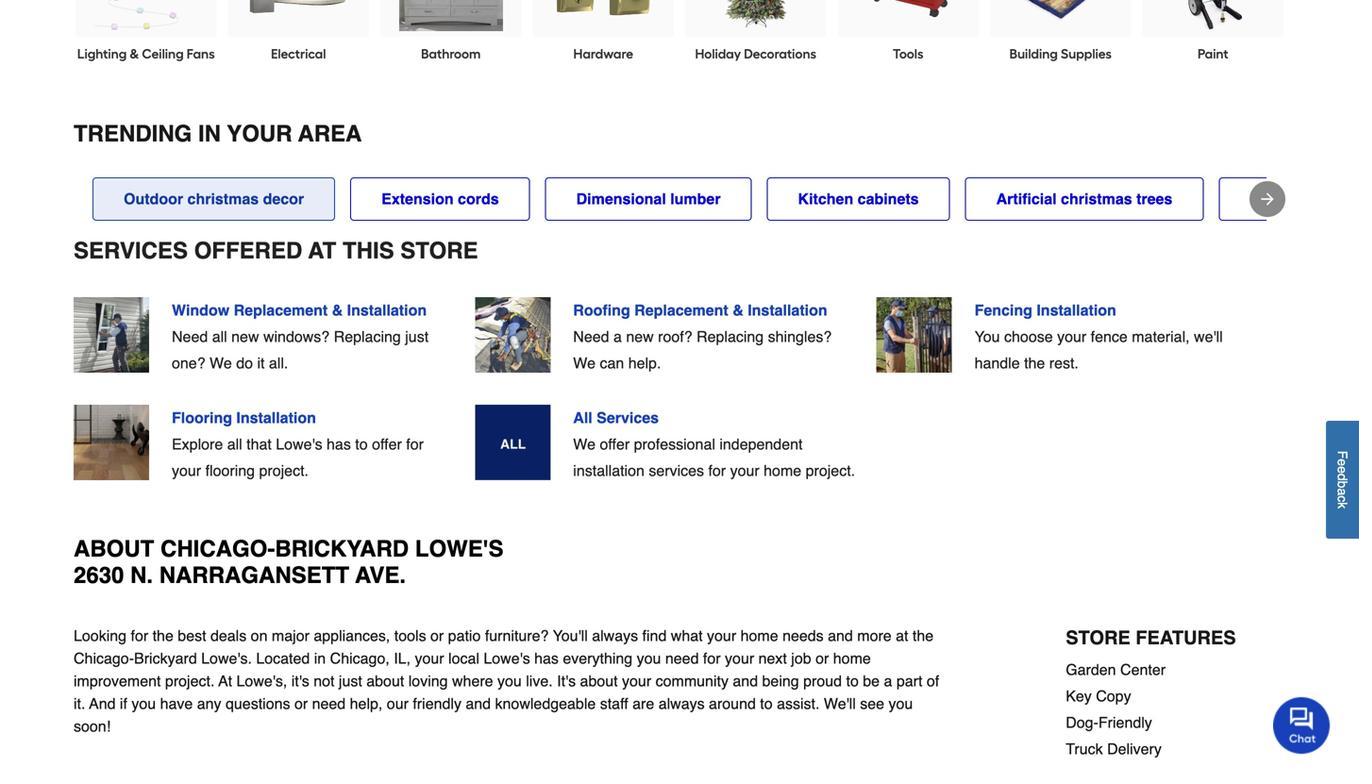 Task type: locate. For each thing, give the bounding box(es) containing it.
flooring
[[205, 462, 255, 480]]

and down where
[[466, 695, 491, 713]]

0 horizontal spatial &
[[130, 46, 139, 62]]

or down it's
[[295, 695, 308, 713]]

brickyard inside looking for the best deals on major appliances, tools or patio furniture? you'll always find what your home needs and more at the chicago-brickyard lowe's. located in chicago, il, your local lowe's has everything you need for your next job or home improvement project. at lowe's, it's not just about loving where you live. it's about your community and being proud to be a part of it. and if you have any questions or need help, our friendly and knowledgeable staff are always around to assist. we'll see you soon!
[[134, 650, 197, 668]]

0 horizontal spatial a
[[614, 328, 622, 346]]

chicago- up narragansett
[[161, 536, 275, 562]]

a for need
[[614, 328, 622, 346]]

we inside roofing replacement & installation need a new roof? replacing shingles? we can help.
[[573, 355, 596, 372]]

artificial
[[997, 190, 1057, 208]]

installation
[[347, 302, 427, 319], [748, 302, 828, 319], [1037, 302, 1117, 319], [236, 409, 316, 427]]

or right job
[[816, 650, 829, 668]]

lowe's down the flooring installation link
[[276, 436, 323, 453]]

hardware image
[[552, 0, 656, 31]]

christmas left trees
[[1061, 190, 1133, 208]]

replacing inside window replacement & installation need all new windows? replacing just one? we do it all.
[[334, 328, 401, 346]]

to inside flooring installation explore all that lowe's has to offer for your flooring project.
[[355, 436, 368, 453]]

brickyard down best
[[134, 650, 197, 668]]

1 horizontal spatial replacing
[[697, 328, 764, 346]]

hardware list item
[[533, 0, 674, 63]]

electrical image
[[247, 0, 351, 31]]

1 horizontal spatial new
[[626, 328, 654, 346]]

installation up fence
[[1037, 302, 1117, 319]]

lighting
[[77, 46, 127, 62]]

features
[[1136, 627, 1237, 649]]

new inside roofing replacement & installation need a new roof? replacing shingles? we can help.
[[626, 328, 654, 346]]

your right what
[[707, 627, 737, 645]]

questions
[[226, 695, 290, 713]]

installation inside roofing replacement & installation need a new roof? replacing shingles? we can help.
[[748, 302, 828, 319]]

new for roof?
[[626, 328, 654, 346]]

2 replacing from the left
[[697, 328, 764, 346]]

1 horizontal spatial a
[[884, 673, 893, 690]]

new up do
[[231, 328, 259, 346]]

all services image
[[475, 405, 551, 481]]

1 christmas from the left
[[187, 190, 259, 208]]

2 vertical spatial and
[[466, 695, 491, 713]]

lights
[[1299, 190, 1339, 208]]

1 vertical spatial to
[[846, 673, 859, 690]]

0 horizontal spatial about
[[367, 673, 404, 690]]

christmas for outdoor
[[187, 190, 259, 208]]

0 horizontal spatial replacement
[[234, 302, 328, 319]]

roofing replacement & installation need a new roof? replacing shingles? we can help.
[[573, 302, 832, 372]]

friendly
[[413, 695, 462, 713]]

bathroom image
[[399, 0, 503, 31]]

flooring installation image
[[74, 405, 149, 481]]

1 vertical spatial just
[[339, 673, 362, 690]]

all.
[[269, 355, 288, 372]]

services
[[649, 462, 704, 480]]

trees
[[1137, 190, 1173, 208]]

your down explore
[[172, 462, 201, 480]]

lowe's up patio
[[415, 536, 504, 562]]

always down community at the bottom of page
[[659, 695, 705, 713]]

0 horizontal spatial christmas
[[187, 190, 259, 208]]

window replacement & installation need all new windows? replacing just one? we do it all.
[[172, 302, 429, 372]]

1 vertical spatial a
[[1336, 488, 1351, 496]]

fans
[[187, 46, 215, 62]]

brickyard up ave.
[[275, 536, 409, 562]]

your
[[1058, 328, 1087, 346], [172, 462, 201, 480], [730, 462, 760, 480], [707, 627, 737, 645], [415, 650, 444, 668], [725, 650, 755, 668], [622, 673, 652, 690]]

home up be
[[834, 650, 871, 668]]

chicago- down looking
[[74, 650, 134, 668]]

lighting & ceiling fans
[[77, 46, 215, 62]]

1 about from the left
[[367, 673, 404, 690]]

f
[[1336, 451, 1351, 459]]

need down roofing
[[573, 328, 610, 346]]

1 horizontal spatial about
[[580, 673, 618, 690]]

chicago-
[[161, 536, 275, 562], [74, 650, 134, 668]]

to
[[355, 436, 368, 453], [846, 673, 859, 690], [760, 695, 773, 713]]

1 new from the left
[[231, 328, 259, 346]]

services right all
[[597, 409, 659, 427]]

you down part
[[889, 695, 913, 713]]

has down the flooring installation link
[[327, 436, 351, 453]]

1 horizontal spatial services
[[597, 409, 659, 427]]

e up d
[[1336, 459, 1351, 466]]

0 vertical spatial at
[[308, 238, 336, 264]]

2 need from the left
[[573, 328, 610, 346]]

your down "independent"
[[730, 462, 760, 480]]

building supplies list item
[[990, 0, 1132, 63]]

to down being
[[760, 695, 773, 713]]

0 vertical spatial chicago-
[[161, 536, 275, 562]]

chicago- inside about chicago-brickyard lowe's 2630 n. narragansett ave.
[[161, 536, 275, 562]]

replacing for windows?
[[334, 328, 401, 346]]

the left best
[[153, 627, 174, 645]]

window
[[172, 302, 230, 319]]

1 vertical spatial all
[[227, 436, 242, 453]]

1 vertical spatial chicago-
[[74, 650, 134, 668]]

2 horizontal spatial project.
[[806, 462, 856, 480]]

building supplies link
[[1010, 44, 1112, 63]]

has up live.
[[535, 650, 559, 668]]

bathroom link
[[421, 44, 481, 63]]

2 vertical spatial a
[[884, 673, 893, 690]]

offer up installation
[[600, 436, 630, 453]]

tools link
[[893, 44, 924, 63]]

need down what
[[666, 650, 699, 668]]

1 replacement from the left
[[234, 302, 328, 319]]

and
[[828, 627, 853, 645], [733, 673, 758, 690], [466, 695, 491, 713]]

cabinets
[[858, 190, 919, 208]]

community
[[656, 673, 729, 690]]

1 vertical spatial services
[[597, 409, 659, 427]]

0 horizontal spatial replacing
[[334, 328, 401, 346]]

installation up that
[[236, 409, 316, 427]]

offer inside flooring installation explore all that lowe's has to offer for your flooring project.
[[372, 436, 402, 453]]

dimensional lumber
[[577, 190, 721, 208]]

2 e from the top
[[1336, 466, 1351, 474]]

0 vertical spatial just
[[405, 328, 429, 346]]

e up b
[[1336, 466, 1351, 474]]

2 horizontal spatial or
[[816, 650, 829, 668]]

1 vertical spatial always
[[659, 695, 705, 713]]

1 horizontal spatial project.
[[259, 462, 309, 480]]

we left do
[[210, 355, 232, 372]]

need inside window replacement & installation need all new windows? replacing just one? we do it all.
[[172, 328, 208, 346]]

2 horizontal spatial &
[[733, 302, 744, 319]]

explore
[[172, 436, 223, 453]]

1 horizontal spatial or
[[431, 627, 444, 645]]

staff
[[600, 695, 629, 713]]

& inside roofing replacement & installation need a new roof? replacing shingles? we can help.
[[733, 302, 744, 319]]

material,
[[1132, 328, 1190, 346]]

2 horizontal spatial the
[[1025, 355, 1046, 372]]

0 horizontal spatial at
[[218, 673, 232, 690]]

1 replacing from the left
[[334, 328, 401, 346]]

we down all
[[573, 436, 596, 453]]

arrow right image
[[1259, 190, 1278, 209]]

offer down the flooring installation link
[[372, 436, 402, 453]]

need for need all new windows? replacing just one? we do it all.
[[172, 328, 208, 346]]

our
[[387, 695, 409, 713]]

your up loving
[[415, 650, 444, 668]]

a inside roofing replacement & installation need a new roof? replacing shingles? we can help.
[[614, 328, 622, 346]]

0 vertical spatial and
[[828, 627, 853, 645]]

about down everything
[[580, 673, 618, 690]]

need up one?
[[172, 328, 208, 346]]

best
[[178, 627, 206, 645]]

installation up shingles?
[[748, 302, 828, 319]]

at down lowe's. at the bottom left of page
[[218, 673, 232, 690]]

1 horizontal spatial brickyard
[[275, 536, 409, 562]]

0 horizontal spatial need
[[172, 328, 208, 346]]

1 horizontal spatial chicago-
[[161, 536, 275, 562]]

2 horizontal spatial and
[[828, 627, 853, 645]]

replacing down roofing replacement & installation "link"
[[697, 328, 764, 346]]

1 vertical spatial and
[[733, 673, 758, 690]]

outdoor christmas decor
[[124, 190, 304, 208]]

just down store
[[405, 328, 429, 346]]

0 vertical spatial home
[[764, 462, 802, 480]]

home up next
[[741, 627, 779, 645]]

0 horizontal spatial or
[[295, 695, 308, 713]]

2 offer from the left
[[600, 436, 630, 453]]

about
[[74, 536, 154, 562]]

2 vertical spatial to
[[760, 695, 773, 713]]

0 vertical spatial need
[[666, 650, 699, 668]]

0 horizontal spatial offer
[[372, 436, 402, 453]]

to down the flooring installation link
[[355, 436, 368, 453]]

holiday decorations link
[[695, 44, 817, 63]]

of
[[927, 673, 940, 690]]

installation inside window replacement & installation need all new windows? replacing just one? we do it all.
[[347, 302, 427, 319]]

just down chicago,
[[339, 673, 362, 690]]

1 vertical spatial need
[[312, 695, 346, 713]]

lowe's down furniture?
[[484, 650, 530, 668]]

deals
[[211, 627, 247, 645]]

kitchen
[[798, 190, 854, 208]]

looking for the best deals on major appliances, tools or patio furniture? you'll always find what your home needs and more at the chicago-brickyard lowe's. located in chicago, il, your local lowe's has everything you need for your next job or home improvement project. at lowe's, it's not just about loving where you live. it's about your community and being proud to be a part of it. and if you have any questions or need help, our friendly and knowledgeable staff are always around to assist. we'll see you soon!
[[74, 627, 940, 736]]

need down not on the left
[[312, 695, 346, 713]]

fencing installation image
[[877, 297, 952, 373]]

have
[[160, 695, 193, 713]]

christmas up offered
[[187, 190, 259, 208]]

need inside roofing replacement & installation need a new roof? replacing shingles? we can help.
[[573, 328, 610, 346]]

0 horizontal spatial project.
[[165, 673, 215, 690]]

0 vertical spatial a
[[614, 328, 622, 346]]

your left next
[[725, 650, 755, 668]]

copy
[[1096, 688, 1132, 705]]

2 new from the left
[[626, 328, 654, 346]]

christmas
[[187, 190, 259, 208], [1061, 190, 1133, 208]]

& for roofing replacement & installation
[[733, 302, 744, 319]]

0 vertical spatial brickyard
[[275, 536, 409, 562]]

chicago- inside looking for the best deals on major appliances, tools or patio furniture? you'll always find what your home needs and more at the chicago-brickyard lowe's. located in chicago, il, your local lowe's has everything you need for your next job or home improvement project. at lowe's, it's not just about loving where you live. it's about your community and being proud to be a part of it. and if you have any questions or need help, our friendly and knowledgeable staff are always around to assist. we'll see you soon!
[[74, 650, 134, 668]]

replacement up windows?
[[234, 302, 328, 319]]

services down the outdoor
[[74, 238, 188, 264]]

the
[[1025, 355, 1046, 372], [153, 627, 174, 645], [913, 627, 934, 645]]

k
[[1336, 502, 1351, 509]]

0 horizontal spatial new
[[231, 328, 259, 346]]

building supplies
[[1010, 46, 1112, 62]]

0 vertical spatial or
[[431, 627, 444, 645]]

2 vertical spatial lowe's
[[484, 650, 530, 668]]

located
[[256, 650, 310, 668]]

for inside flooring installation explore all that lowe's has to offer for your flooring project.
[[406, 436, 424, 453]]

1 vertical spatial home
[[741, 627, 779, 645]]

replacement inside window replacement & installation need all new windows? replacing just one? we do it all.
[[234, 302, 328, 319]]

1 need from the left
[[172, 328, 208, 346]]

and left more
[[828, 627, 853, 645]]

holiday decorations image
[[704, 0, 808, 31]]

a inside looking for the best deals on major appliances, tools or patio furniture? you'll always find what your home needs and more at the chicago-brickyard lowe's. located in chicago, il, your local lowe's has everything you need for your next job or home improvement project. at lowe's, it's not just about loving where you live. it's about your community and being proud to be a part of it. and if you have any questions or need help, our friendly and knowledgeable staff are always around to assist. we'll see you soon!
[[884, 673, 893, 690]]

0 vertical spatial lowe's
[[276, 436, 323, 453]]

1 vertical spatial lowe's
[[415, 536, 504, 562]]

1 vertical spatial has
[[535, 650, 559, 668]]

need
[[666, 650, 699, 668], [312, 695, 346, 713]]

0 vertical spatial services
[[74, 238, 188, 264]]

1 vertical spatial brickyard
[[134, 650, 197, 668]]

0 horizontal spatial brickyard
[[134, 650, 197, 668]]

replacing down 'window replacement & installation' link
[[334, 328, 401, 346]]

new up "help."
[[626, 328, 654, 346]]

chicago,
[[330, 650, 390, 668]]

we left can
[[573, 355, 596, 372]]

for inside all services we offer professional independent installation services for your home project.
[[709, 462, 726, 480]]

about
[[367, 673, 404, 690], [580, 673, 618, 690]]

a up can
[[614, 328, 622, 346]]

1 horizontal spatial and
[[733, 673, 758, 690]]

and up around
[[733, 673, 758, 690]]

or right tools on the left bottom
[[431, 627, 444, 645]]

0 horizontal spatial just
[[339, 673, 362, 690]]

0 vertical spatial to
[[355, 436, 368, 453]]

all down window
[[212, 328, 227, 346]]

to left be
[[846, 673, 859, 690]]

building supplies image
[[1009, 0, 1113, 31]]

all left that
[[227, 436, 242, 453]]

0 horizontal spatial has
[[327, 436, 351, 453]]

home down "independent"
[[764, 462, 802, 480]]

soon!
[[74, 718, 111, 736]]

be
[[863, 673, 880, 690]]

all services we offer professional independent installation services for your home project.
[[573, 409, 856, 480]]

b
[[1336, 481, 1351, 488]]

you right if
[[132, 695, 156, 713]]

all
[[212, 328, 227, 346], [227, 436, 242, 453]]

at left this
[[308, 238, 336, 264]]

new inside window replacement & installation need all new windows? replacing just one? we do it all.
[[231, 328, 259, 346]]

1 horizontal spatial christmas
[[1061, 190, 1133, 208]]

0 horizontal spatial to
[[355, 436, 368, 453]]

0 vertical spatial all
[[212, 328, 227, 346]]

always up everything
[[592, 627, 638, 645]]

2 vertical spatial home
[[834, 650, 871, 668]]

1 horizontal spatial always
[[659, 695, 705, 713]]

1 horizontal spatial just
[[405, 328, 429, 346]]

a inside button
[[1336, 488, 1351, 496]]

next
[[759, 650, 787, 668]]

live.
[[526, 673, 553, 690]]

1 horizontal spatial need
[[573, 328, 610, 346]]

2 christmas from the left
[[1061, 190, 1133, 208]]

the down choose
[[1025, 355, 1046, 372]]

replacement for windows?
[[234, 302, 328, 319]]

replacing inside roofing replacement & installation need a new roof? replacing shingles? we can help.
[[697, 328, 764, 346]]

just inside window replacement & installation need all new windows? replacing just one? we do it all.
[[405, 328, 429, 346]]

at
[[896, 627, 909, 645]]

you
[[975, 328, 1000, 346]]

where
[[452, 673, 493, 690]]

1 vertical spatial or
[[816, 650, 829, 668]]

are
[[633, 695, 655, 713]]

outdoor christmas decor link
[[93, 178, 335, 221]]

1 horizontal spatial has
[[535, 650, 559, 668]]

0 horizontal spatial chicago-
[[74, 650, 134, 668]]

your up rest.
[[1058, 328, 1087, 346]]

fencing installation link
[[975, 297, 1249, 324]]

replacement up roof?
[[635, 302, 729, 319]]

assist.
[[777, 695, 820, 713]]

the right the at
[[913, 627, 934, 645]]

0 horizontal spatial always
[[592, 627, 638, 645]]

just
[[405, 328, 429, 346], [339, 673, 362, 690]]

new for windows?
[[231, 328, 259, 346]]

1 horizontal spatial replacement
[[635, 302, 729, 319]]

installation inside "fencing installation you choose your fence material, we'll handle the rest."
[[1037, 302, 1117, 319]]

1 offer from the left
[[372, 436, 402, 453]]

hardware
[[574, 46, 634, 62]]

1 vertical spatial at
[[218, 673, 232, 690]]

it's
[[557, 673, 576, 690]]

about up our on the left of the page
[[367, 673, 404, 690]]

1 horizontal spatial offer
[[600, 436, 630, 453]]

a right be
[[884, 673, 893, 690]]

has inside looking for the best deals on major appliances, tools or patio furniture? you'll always find what your home needs and more at the chicago-brickyard lowe's. located in chicago, il, your local lowe's has everything you need for your next job or home improvement project. at lowe's, it's not just about loving where you live. it's about your community and being proud to be a part of it. and if you have any questions or need help, our friendly and knowledgeable staff are always around to assist. we'll see you soon!
[[535, 650, 559, 668]]

any
[[197, 695, 221, 713]]

replacing for roof?
[[697, 328, 764, 346]]

2 horizontal spatial a
[[1336, 488, 1351, 496]]

roof?
[[658, 328, 693, 346]]

a up k
[[1336, 488, 1351, 496]]

brickyard inside about chicago-brickyard lowe's 2630 n. narragansett ave.
[[275, 536, 409, 562]]

we inside all services we offer professional independent installation services for your home project.
[[573, 436, 596, 453]]

& inside window replacement & installation need all new windows? replacing just one? we do it all.
[[332, 302, 343, 319]]

1 horizontal spatial at
[[308, 238, 336, 264]]

0 vertical spatial always
[[592, 627, 638, 645]]

0 horizontal spatial and
[[466, 695, 491, 713]]

lowe's.
[[201, 650, 252, 668]]

in
[[314, 650, 326, 668]]

0 vertical spatial has
[[327, 436, 351, 453]]

2 replacement from the left
[[635, 302, 729, 319]]

1 horizontal spatial &
[[332, 302, 343, 319]]

replacement inside roofing replacement & installation need a new roof? replacing shingles? we can help.
[[635, 302, 729, 319]]

furniture?
[[485, 627, 549, 645]]

key
[[1066, 688, 1092, 705]]

installation down this
[[347, 302, 427, 319]]



Task type: describe. For each thing, give the bounding box(es) containing it.
looking
[[74, 627, 127, 645]]

it's
[[291, 673, 309, 690]]

1 horizontal spatial the
[[913, 627, 934, 645]]

outdoor
[[124, 190, 183, 208]]

project. inside all services we offer professional independent installation services for your home project.
[[806, 462, 856, 480]]

center
[[1121, 661, 1166, 679]]

need for need a new roof? replacing shingles? we can help.
[[573, 328, 610, 346]]

fencing installation you choose your fence material, we'll handle the rest.
[[975, 302, 1223, 372]]

your up are
[[622, 673, 652, 690]]

this
[[343, 238, 394, 264]]

you'll
[[553, 627, 588, 645]]

patio
[[448, 627, 481, 645]]

flooring
[[172, 409, 232, 427]]

bathroom list item
[[381, 0, 522, 63]]

find
[[643, 627, 667, 645]]

holiday decorations
[[695, 46, 817, 62]]

electrical
[[271, 46, 326, 62]]

major
[[272, 627, 310, 645]]

and
[[89, 695, 116, 713]]

on
[[251, 627, 268, 645]]

chat invite button image
[[1274, 697, 1331, 754]]

we'll
[[824, 695, 856, 713]]

lighting & ceiling fans image
[[94, 0, 198, 31]]

professional
[[634, 436, 716, 453]]

decor
[[263, 190, 304, 208]]

1 horizontal spatial to
[[760, 695, 773, 713]]

0 horizontal spatial the
[[153, 627, 174, 645]]

paint list item
[[1143, 0, 1284, 63]]

vanity
[[1250, 190, 1295, 208]]

2630
[[74, 563, 124, 589]]

that
[[247, 436, 272, 453]]

decorations
[[744, 46, 817, 62]]

building
[[1010, 46, 1058, 62]]

windows?
[[263, 328, 330, 346]]

paint image
[[1162, 0, 1265, 31]]

your inside flooring installation explore all that lowe's has to offer for your flooring project.
[[172, 462, 201, 480]]

can
[[600, 355, 624, 372]]

services offered at this store
[[74, 238, 478, 264]]

roofing replacement & installation image
[[475, 297, 551, 373]]

extension cords link
[[350, 178, 530, 221]]

lowe's inside looking for the best deals on major appliances, tools or patio furniture? you'll always find what your home needs and more at the chicago-brickyard lowe's. located in chicago, il, your local lowe's has everything you need for your next job or home improvement project. at lowe's, it's not just about loving where you live. it's about your community and being proud to be a part of it. and if you have any questions or need help, our friendly and knowledgeable staff are always around to assist. we'll see you soon!
[[484, 650, 530, 668]]

home inside all services we offer professional independent installation services for your home project.
[[764, 462, 802, 480]]

f e e d b a c k
[[1336, 451, 1351, 509]]

if
[[120, 695, 127, 713]]

flooring installation link
[[172, 405, 446, 432]]

all
[[573, 409, 593, 427]]

see
[[860, 695, 885, 713]]

lowe's inside flooring installation explore all that lowe's has to offer for your flooring project.
[[276, 436, 323, 453]]

all inside flooring installation explore all that lowe's has to offer for your flooring project.
[[227, 436, 242, 453]]

project. inside looking for the best deals on major appliances, tools or patio furniture? you'll always find what your home needs and more at the chicago-brickyard lowe's. located in chicago, il, your local lowe's has everything you need for your next job or home improvement project. at lowe's, it's not just about loving where you live. it's about your community and being proud to be a part of it. and if you have any questions or need help, our friendly and knowledgeable staff are always around to assist. we'll see you soon!
[[165, 673, 215, 690]]

0 horizontal spatial services
[[74, 238, 188, 264]]

tools
[[893, 46, 924, 62]]

& inside list item
[[130, 46, 139, 62]]

lighting & ceiling fans list item
[[76, 0, 217, 63]]

dog-
[[1066, 714, 1099, 732]]

tools list item
[[838, 0, 979, 63]]

has inside flooring installation explore all that lowe's has to offer for your flooring project.
[[327, 436, 351, 453]]

2 about from the left
[[580, 673, 618, 690]]

lowe's inside about chicago-brickyard lowe's 2630 n. narragansett ave.
[[415, 536, 504, 562]]

we'll
[[1194, 328, 1223, 346]]

do
[[236, 355, 253, 372]]

tools
[[394, 627, 426, 645]]

everything
[[563, 650, 633, 668]]

being
[[762, 673, 799, 690]]

artificial christmas trees
[[997, 190, 1173, 208]]

replacement for roof?
[[635, 302, 729, 319]]

offered
[[194, 238, 302, 264]]

just inside looking for the best deals on major appliances, tools or patio furniture? you'll always find what your home needs and more at the chicago-brickyard lowe's. located in chicago, il, your local lowe's has everything you need for your next job or home improvement project. at lowe's, it's not just about loving where you live. it's about your community and being proud to be a part of it. and if you have any questions or need help, our friendly and knowledgeable staff are always around to assist. we'll see you soon!
[[339, 673, 362, 690]]

holiday decorations list item
[[685, 0, 827, 63]]

1 e from the top
[[1336, 459, 1351, 466]]

tools image
[[857, 0, 960, 31]]

all services link
[[573, 405, 847, 432]]

needs
[[783, 627, 824, 645]]

loving
[[409, 673, 448, 690]]

the inside "fencing installation you choose your fence material, we'll handle the rest."
[[1025, 355, 1046, 372]]

what
[[671, 627, 703, 645]]

roofing replacement & installation link
[[573, 297, 847, 324]]

& for window replacement & installation
[[332, 302, 343, 319]]

rest.
[[1050, 355, 1079, 372]]

window replacement & installation link
[[172, 297, 446, 324]]

we inside window replacement & installation need all new windows? replacing just one? we do it all.
[[210, 355, 232, 372]]

at inside looking for the best deals on major appliances, tools or patio furniture? you'll always find what your home needs and more at the chicago-brickyard lowe's. located in chicago, il, your local lowe's has everything you need for your next job or home improvement project. at lowe's, it's not just about loving where you live. it's about your community and being proud to be a part of it. and if you have any questions or need help, our friendly and knowledgeable staff are always around to assist. we'll see you soon!
[[218, 673, 232, 690]]

your inside all services we offer professional independent installation services for your home project.
[[730, 462, 760, 480]]

ceiling
[[142, 46, 184, 62]]

roofing
[[573, 302, 630, 319]]

fence
[[1091, 328, 1128, 346]]

offer inside all services we offer professional independent installation services for your home project.
[[600, 436, 630, 453]]

friendly
[[1099, 714, 1153, 732]]

hardware link
[[574, 44, 634, 63]]

your inside "fencing installation you choose your fence material, we'll handle the rest."
[[1058, 328, 1087, 346]]

store features
[[1066, 627, 1237, 649]]

lumber
[[671, 190, 721, 208]]

christmas for artificial
[[1061, 190, 1133, 208]]

narragansett
[[159, 563, 349, 589]]

holiday
[[695, 46, 741, 62]]

part
[[897, 673, 923, 690]]

a for b
[[1336, 488, 1351, 496]]

services inside all services we offer professional independent installation services for your home project.
[[597, 409, 659, 427]]

2 vertical spatial or
[[295, 695, 308, 713]]

electrical link
[[271, 44, 326, 63]]

you down find
[[637, 650, 661, 668]]

one?
[[172, 355, 205, 372]]

kitchen cabinets
[[798, 190, 919, 208]]

window replacement & installation image
[[74, 297, 149, 373]]

fencing
[[975, 302, 1033, 319]]

installation
[[573, 462, 645, 480]]

electrical list item
[[228, 0, 369, 63]]

1 horizontal spatial need
[[666, 650, 699, 668]]

il,
[[394, 650, 411, 668]]

paint link
[[1198, 44, 1229, 63]]

lowe's,
[[237, 673, 287, 690]]

project. inside flooring installation explore all that lowe's has to offer for your flooring project.
[[259, 462, 309, 480]]

shingles?
[[768, 328, 832, 346]]

dimensional lumber link
[[545, 178, 752, 221]]

d
[[1336, 474, 1351, 481]]

cords
[[458, 190, 499, 208]]

area
[[298, 121, 362, 147]]

help,
[[350, 695, 383, 713]]

installation inside flooring installation explore all that lowe's has to offer for your flooring project.
[[236, 409, 316, 427]]

0 horizontal spatial need
[[312, 695, 346, 713]]

truck
[[1066, 741, 1103, 758]]

all inside window replacement & installation need all new windows? replacing just one? we do it all.
[[212, 328, 227, 346]]

store
[[401, 238, 478, 264]]

you left live.
[[498, 673, 522, 690]]

2 horizontal spatial to
[[846, 673, 859, 690]]

f e e d b a c k button
[[1327, 421, 1360, 539]]



Task type: vqa. For each thing, say whether or not it's contained in the screenshot.
Extension
yes



